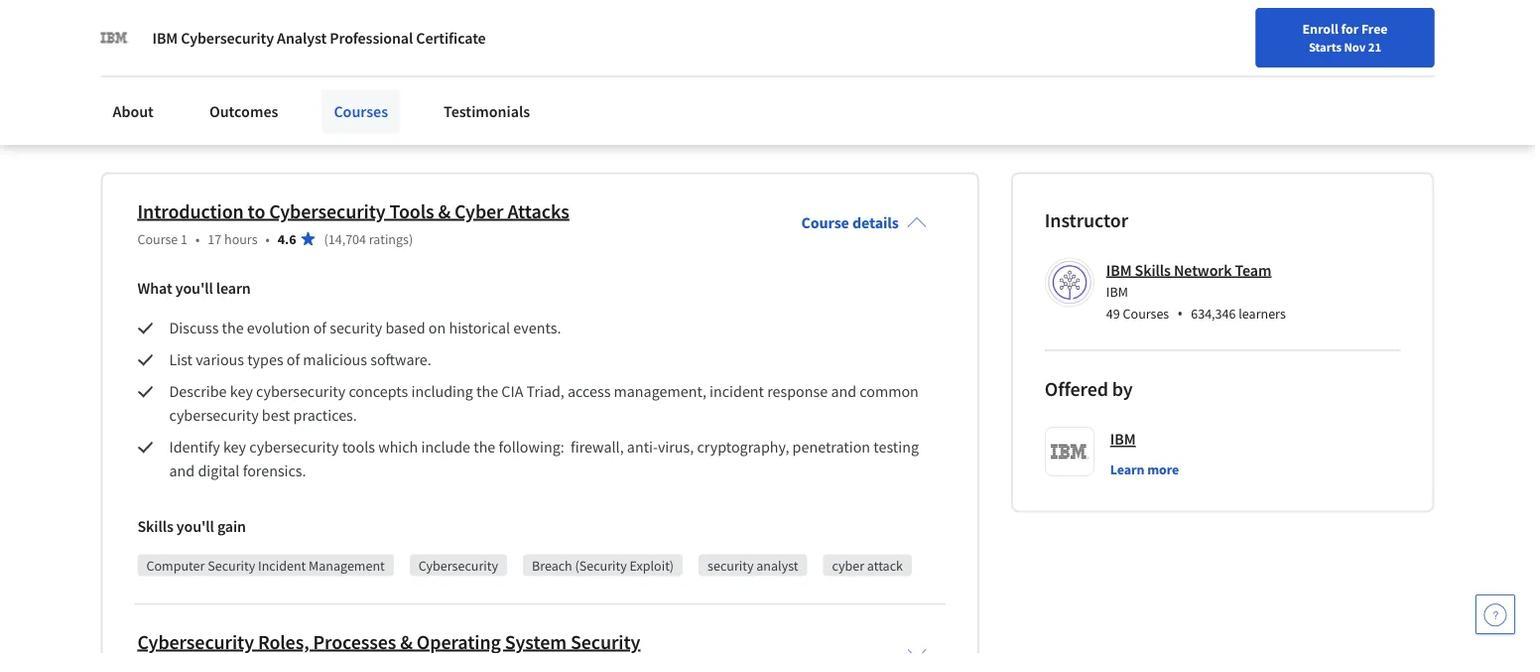 Task type: describe. For each thing, give the bounding box(es) containing it.
response
[[768, 382, 828, 401]]

based
[[386, 318, 426, 338]]

well-
[[301, 43, 333, 63]]

attack
[[867, 556, 903, 574]]

degree.
[[751, 43, 801, 63]]

jobs
[[381, 43, 409, 63]]

courses link
[[322, 89, 400, 133]]

0 horizontal spatial security
[[208, 556, 255, 574]]

historical
[[449, 318, 510, 338]]

help center image
[[1484, 603, 1508, 626]]

0 vertical spatial to
[[467, 67, 481, 87]]

firewall,
[[571, 437, 624, 457]]

on
[[429, 318, 446, 338]]

1 horizontal spatial security
[[571, 629, 641, 654]]

( 14,704 ratings )
[[324, 230, 413, 248]]

cryptography,
[[697, 437, 790, 457]]

1 vertical spatial &
[[400, 629, 413, 654]]

what
[[137, 278, 172, 298]]

ibm skills network team ibm 49 courses • 634,346 learners
[[1107, 260, 1286, 324]]

2 vertical spatial to
[[248, 198, 265, 223]]

including inside describe key cybersecurity concepts including the cia triad, access management, incident response and common cybersecurity best practices.
[[411, 382, 473, 401]]

and up intelligence, at the left
[[243, 91, 268, 111]]

courses inside ibm skills network team ibm 49 courses • 634,346 learners
[[1123, 305, 1170, 323]]

processes
[[313, 629, 396, 654]]

a growing number of exciting, well-paying jobs in today's security industry do not require a college degree. this professional certificate will give you the technical skills to become job-ready for a cybersecurity analyst role. instructional content and labs will introduce you to concepts including network security, endpoint protection, incident response, threat intelligence, penetration testing, and vulnerability assessment.
[[101, 43, 884, 134]]

growing
[[113, 43, 166, 63]]

details
[[853, 213, 899, 233]]

outcomes
[[209, 101, 278, 121]]

about
[[113, 101, 154, 121]]

1 horizontal spatial •
[[266, 230, 270, 248]]

assessment.
[[544, 115, 626, 134]]

cyber
[[832, 556, 865, 574]]

protection,
[[750, 91, 823, 111]]

learn more
[[1111, 460, 1180, 478]]

practices.
[[293, 405, 357, 425]]

content
[[188, 91, 240, 111]]

network
[[569, 91, 624, 111]]

1 horizontal spatial you
[[396, 91, 421, 111]]

ready
[[567, 67, 604, 87]]

cybersecurity roles, processes & operating system security link
[[137, 629, 641, 654]]

cia
[[502, 382, 524, 401]]

network
[[1174, 260, 1232, 280]]

endpoint
[[686, 91, 747, 111]]

course details
[[802, 213, 899, 233]]

4.6
[[278, 230, 296, 248]]

list
[[169, 350, 193, 370]]

and right testing,
[[429, 115, 455, 134]]

virus,
[[658, 437, 694, 457]]

0 vertical spatial professional
[[330, 28, 413, 48]]

1
[[181, 230, 188, 248]]

today's
[[428, 43, 476, 63]]

0 vertical spatial you
[[314, 67, 339, 87]]

require
[[639, 43, 687, 63]]

analyst inside the "a growing number of exciting, well-paying jobs in today's security industry do not require a college degree. this professional certificate will give you the technical skills to become job-ready for a cybersecurity analyst role. instructional content and labs will introduce you to concepts including network security, endpoint protection, incident response, threat intelligence, penetration testing, and vulnerability assessment."
[[734, 67, 783, 87]]

of for number
[[226, 43, 239, 63]]

for inside the "a growing number of exciting, well-paying jobs in today's security industry do not require a college degree. this professional certificate will give you the technical skills to become job-ready for a cybersecurity analyst role. instructional content and labs will introduce you to concepts including network security, endpoint protection, incident response, threat intelligence, penetration testing, and vulnerability assessment."
[[607, 67, 626, 87]]

discuss the evolution of security based on historical events.
[[169, 318, 568, 338]]

in
[[412, 43, 425, 63]]

professional inside the "a growing number of exciting, well-paying jobs in today's security industry do not require a college degree. this professional certificate will give you the technical skills to become job-ready for a cybersecurity analyst role. instructional content and labs will introduce you to concepts including network security, endpoint protection, incident response, threat intelligence, penetration testing, and vulnerability assessment."
[[101, 67, 183, 87]]

roles,
[[258, 629, 309, 654]]

a
[[101, 43, 109, 63]]

you'll for gain
[[177, 517, 214, 537]]

• inside ibm skills network team ibm 49 courses • 634,346 learners
[[1178, 303, 1184, 324]]

by
[[1113, 377, 1133, 401]]

instructor
[[1045, 207, 1129, 232]]

opens in a new tab image
[[281, 196, 297, 212]]

offered by
[[1045, 377, 1133, 401]]

best
[[262, 405, 290, 425]]

paying
[[333, 43, 378, 63]]

and inside describe key cybersecurity concepts including the cia triad, access management, incident response and common cybersecurity best practices.
[[831, 382, 857, 401]]

penetration inside identify key cybersecurity tools which include the following:  firewall, anti-virus, cryptography, penetration testing and digital forensics.
[[793, 437, 871, 457]]

penetration inside the "a growing number of exciting, well-paying jobs in today's security industry do not require a college degree. this professional certificate will give you the technical skills to become job-ready for a cybersecurity analyst role. instructional content and labs will introduce you to concepts including network security, endpoint protection, incident response, threat intelligence, penetration testing, and vulnerability assessment."
[[296, 115, 374, 134]]

include
[[421, 437, 471, 457]]

cybersecurity up the content
[[181, 28, 274, 48]]

management
[[309, 556, 385, 574]]

cybersecurity up (
[[269, 198, 386, 223]]

discuss
[[169, 318, 219, 338]]

learn more button
[[1111, 459, 1180, 479]]

technical
[[367, 67, 428, 87]]

ibm skills network team link
[[1107, 260, 1272, 280]]

skills you'll gain
[[137, 517, 246, 537]]

software.
[[370, 350, 432, 370]]

course 1 • 17 hours •
[[137, 230, 270, 248]]

testing,
[[377, 115, 426, 134]]

the inside the "a growing number of exciting, well-paying jobs in today's security industry do not require a college degree. this professional certificate will give you the technical skills to become job-ready for a cybersecurity analyst role. instructional content and labs will introduce you to concepts including network security, endpoint protection, incident response, threat intelligence, penetration testing, and vulnerability assessment."
[[342, 67, 364, 87]]

describe
[[169, 382, 227, 401]]

job-
[[540, 67, 567, 87]]

key for describe
[[230, 382, 253, 401]]

course details button
[[786, 185, 943, 261]]

forensics.
[[243, 461, 306, 481]]

types
[[247, 350, 284, 370]]

1 vertical spatial to
[[424, 91, 438, 111]]

2 horizontal spatial security
[[708, 556, 754, 574]]

introduce
[[329, 91, 393, 111]]

ibm skills network team image
[[1048, 261, 1092, 304]]

attacks
[[508, 198, 570, 223]]

access
[[568, 382, 611, 401]]

this
[[804, 43, 832, 63]]

offered
[[1045, 377, 1109, 401]]

0 vertical spatial will
[[257, 67, 281, 87]]

incident
[[258, 556, 306, 574]]

1 vertical spatial security
[[330, 318, 382, 338]]

49
[[1107, 305, 1121, 323]]



Task type: vqa. For each thing, say whether or not it's contained in the screenshot.
second UK from the left
no



Task type: locate. For each thing, give the bounding box(es) containing it.
starts
[[1309, 39, 1342, 55]]

1 vertical spatial certificate
[[186, 67, 254, 87]]

a
[[690, 43, 698, 63], [629, 67, 637, 87]]

including inside the "a growing number of exciting, well-paying jobs in today's security industry do not require a college degree. this professional certificate will give you the technical skills to become job-ready for a cybersecurity analyst role. instructional content and labs will introduce you to concepts including network security, endpoint protection, incident response, threat intelligence, penetration testing, and vulnerability assessment."
[[503, 91, 565, 111]]

1 horizontal spatial analyst
[[734, 67, 783, 87]]

the inside describe key cybersecurity concepts including the cia triad, access management, incident response and common cybersecurity best practices.
[[477, 382, 498, 401]]

1 vertical spatial including
[[411, 382, 473, 401]]

ibm image
[[101, 24, 129, 52]]

various
[[196, 350, 244, 370]]

management,
[[614, 382, 707, 401]]

1 vertical spatial penetration
[[793, 437, 871, 457]]

0 vertical spatial penetration
[[296, 115, 374, 134]]

courses down technical
[[334, 101, 388, 121]]

concepts inside describe key cybersecurity concepts including the cia triad, access management, incident response and common cybersecurity best practices.
[[349, 382, 408, 401]]

1 vertical spatial of
[[313, 318, 327, 338]]

incident inside the "a growing number of exciting, well-paying jobs in today's security industry do not require a college degree. this professional certificate will give you the technical skills to become job-ready for a cybersecurity analyst role. instructional content and labs will introduce you to concepts including network security, endpoint protection, incident response, threat intelligence, penetration testing, and vulnerability assessment."
[[826, 91, 881, 111]]

of inside the "a growing number of exciting, well-paying jobs in today's security industry do not require a college degree. this professional certificate will give you the technical skills to become job-ready for a cybersecurity analyst role. instructional content and labs will introduce you to concepts including network security, endpoint protection, incident response, threat intelligence, penetration testing, and vulnerability assessment."
[[226, 43, 239, 63]]

1 vertical spatial you
[[396, 91, 421, 111]]

1 vertical spatial concepts
[[349, 382, 408, 401]]

skills left network
[[1135, 260, 1171, 280]]

industry
[[535, 43, 590, 63]]

a left college
[[690, 43, 698, 63]]

and left the common
[[831, 382, 857, 401]]

of right the types
[[287, 350, 300, 370]]

& right processes
[[400, 629, 413, 654]]

cybersecurity for best
[[256, 382, 346, 401]]

skills inside ibm skills network team ibm 49 courses • 634,346 learners
[[1135, 260, 1171, 280]]

1 horizontal spatial courses
[[1123, 305, 1170, 323]]

2 vertical spatial of
[[287, 350, 300, 370]]

menu item
[[1119, 20, 1247, 84]]

of right number
[[226, 43, 239, 63]]

0 vertical spatial certificate
[[416, 28, 486, 48]]

1 horizontal spatial security
[[479, 43, 531, 63]]

2 horizontal spatial of
[[313, 318, 327, 338]]

gain
[[217, 517, 246, 537]]

0 vertical spatial concepts
[[441, 91, 500, 111]]

0 horizontal spatial of
[[226, 43, 239, 63]]

21
[[1369, 39, 1382, 55]]

security analyst
[[708, 556, 799, 574]]

courses inside courses link
[[334, 101, 388, 121]]

)
[[409, 230, 413, 248]]

and inside identify key cybersecurity tools which include the following:  firewall, anti-virus, cryptography, penetration testing and digital forensics.
[[169, 461, 195, 481]]

1 horizontal spatial to
[[424, 91, 438, 111]]

evolution
[[247, 318, 310, 338]]

2 horizontal spatial •
[[1178, 303, 1184, 324]]

1 horizontal spatial more
[[1148, 460, 1180, 478]]

certificate up the content
[[186, 67, 254, 87]]

nov
[[1345, 39, 1366, 55]]

1 horizontal spatial penetration
[[793, 437, 871, 457]]

0 horizontal spatial analyst
[[277, 28, 327, 48]]

1 horizontal spatial certificate
[[416, 28, 486, 48]]

response,
[[101, 115, 165, 134]]

0 horizontal spatial incident
[[710, 382, 764, 401]]

0 vertical spatial analyst
[[277, 28, 327, 48]]

1 horizontal spatial a
[[690, 43, 698, 63]]

give
[[284, 67, 311, 87]]

634,346
[[1192, 305, 1236, 323]]

certificate up skills
[[416, 28, 486, 48]]

0 vertical spatial skills
[[1135, 260, 1171, 280]]

0 horizontal spatial including
[[411, 382, 473, 401]]

the inside identify key cybersecurity tools which include the following:  firewall, anti-virus, cryptography, penetration testing and digital forensics.
[[474, 437, 496, 457]]

0 vertical spatial more
[[139, 120, 176, 138]]

1 vertical spatial for
[[607, 67, 626, 87]]

not
[[613, 43, 636, 63]]

1 vertical spatial analyst
[[734, 67, 783, 87]]

describe key cybersecurity concepts including the cia triad, access management, incident response and common cybersecurity best practices.
[[169, 382, 922, 425]]

1 vertical spatial will
[[302, 91, 326, 111]]

you down well-
[[314, 67, 339, 87]]

1 vertical spatial courses
[[1123, 305, 1170, 323]]

will down exciting,
[[257, 67, 281, 87]]

None search field
[[283, 12, 720, 52]]

outcomes link
[[197, 89, 290, 133]]

ibm for ibm cybersecurity analyst professional certificate
[[152, 28, 178, 48]]

1 horizontal spatial incident
[[826, 91, 881, 111]]

analyst
[[277, 28, 327, 48], [734, 67, 783, 87]]

concepts
[[441, 91, 500, 111], [349, 382, 408, 401]]

1 vertical spatial a
[[629, 67, 637, 87]]

1 horizontal spatial course
[[802, 213, 850, 233]]

1 vertical spatial professional
[[101, 67, 183, 87]]

0 horizontal spatial security
[[330, 318, 382, 338]]

0 vertical spatial key
[[230, 382, 253, 401]]

ibm
[[152, 28, 178, 48], [1107, 260, 1132, 280], [1107, 283, 1129, 301], [1111, 429, 1136, 449]]

0 horizontal spatial skills
[[137, 517, 173, 537]]

cybersecurity down describe at the bottom of the page
[[169, 405, 259, 425]]

security inside the "a growing number of exciting, well-paying jobs in today's security industry do not require a college degree. this professional certificate will give you the technical skills to become job-ready for a cybersecurity analyst role. instructional content and labs will introduce you to concepts including network security, endpoint protection, incident response, threat intelligence, penetration testing, and vulnerability assessment."
[[479, 43, 531, 63]]

for down 'not'
[[607, 67, 626, 87]]

1 horizontal spatial for
[[1342, 20, 1359, 38]]

2 vertical spatial cybersecurity
[[249, 437, 339, 457]]

0 horizontal spatial •
[[196, 230, 200, 248]]

skills
[[1135, 260, 1171, 280], [137, 517, 173, 537]]

0 vertical spatial a
[[690, 43, 698, 63]]

college
[[701, 43, 748, 63]]

& right tools
[[438, 198, 451, 223]]

the left cia
[[477, 382, 498, 401]]

course left details
[[802, 213, 850, 233]]

role.
[[786, 67, 816, 87]]

• left 634,346
[[1178, 303, 1184, 324]]

coursera image
[[24, 16, 150, 48]]

the down paying
[[342, 67, 364, 87]]

0 vertical spatial for
[[1342, 20, 1359, 38]]

labs
[[272, 91, 299, 111]]

security
[[208, 556, 255, 574], [571, 629, 641, 654]]

course for course details
[[802, 213, 850, 233]]

skills
[[431, 67, 464, 87]]

key inside identify key cybersecurity tools which include the following:  firewall, anti-virus, cryptography, penetration testing and digital forensics.
[[223, 437, 246, 457]]

penetration down introduce
[[296, 115, 374, 134]]

courses
[[334, 101, 388, 121], [1123, 305, 1170, 323]]

0 vertical spatial security
[[208, 556, 255, 574]]

1 horizontal spatial skills
[[1135, 260, 1171, 280]]

exciting,
[[242, 43, 298, 63]]

0 horizontal spatial to
[[248, 198, 265, 223]]

the right include
[[474, 437, 496, 457]]

professional up instructional
[[101, 67, 183, 87]]

0 vertical spatial courses
[[334, 101, 388, 121]]

operating
[[417, 629, 501, 654]]

of for evolution
[[313, 318, 327, 338]]

1 vertical spatial security
[[571, 629, 641, 654]]

•
[[196, 230, 200, 248], [266, 230, 270, 248], [1178, 303, 1184, 324]]

including down job-
[[503, 91, 565, 111]]

security left analyst
[[708, 556, 754, 574]]

introduction
[[137, 198, 244, 223]]

number
[[170, 43, 222, 63]]

cybersecurity down require
[[640, 67, 731, 87]]

security up the 'malicious' on the bottom left of the page
[[330, 318, 382, 338]]

you'll for learn
[[175, 278, 213, 298]]

of
[[226, 43, 239, 63], [313, 318, 327, 338], [287, 350, 300, 370]]

ibm link
[[1111, 427, 1136, 451]]

computer security incident management
[[146, 556, 385, 574]]

cybersecurity
[[181, 28, 274, 48], [640, 67, 731, 87], [269, 198, 386, 223], [419, 556, 498, 574], [137, 629, 254, 654]]

read more
[[101, 120, 176, 138]]

1 vertical spatial key
[[223, 437, 246, 457]]

read more button
[[101, 119, 176, 139]]

1 vertical spatial more
[[1148, 460, 1180, 478]]

cybersecurity for forensics.
[[249, 437, 339, 457]]

1 vertical spatial skills
[[137, 517, 173, 537]]

0 horizontal spatial concepts
[[349, 382, 408, 401]]

• left 4.6
[[266, 230, 270, 248]]

instructional
[[101, 91, 185, 111]]

a down 'not'
[[629, 67, 637, 87]]

0 vertical spatial incident
[[826, 91, 881, 111]]

learners
[[1239, 305, 1286, 323]]

• right 1
[[196, 230, 200, 248]]

incident inside describe key cybersecurity concepts including the cia triad, access management, incident response and common cybersecurity best practices.
[[710, 382, 764, 401]]

0 horizontal spatial for
[[607, 67, 626, 87]]

more for read more
[[139, 120, 176, 138]]

1 horizontal spatial of
[[287, 350, 300, 370]]

0 horizontal spatial course
[[137, 230, 178, 248]]

you up testing,
[[396, 91, 421, 111]]

testimonials link
[[432, 89, 542, 133]]

0 vertical spatial security
[[479, 43, 531, 63]]

security,
[[627, 91, 683, 111]]

certificate inside the "a growing number of exciting, well-paying jobs in today's security industry do not require a college degree. this professional certificate will give you the technical skills to become job-ready for a cybersecurity analyst role. instructional content and labs will introduce you to concepts including network security, endpoint protection, incident response, threat intelligence, penetration testing, and vulnerability assessment."
[[186, 67, 254, 87]]

incident down this at right
[[826, 91, 881, 111]]

of up the 'malicious' on the bottom left of the page
[[313, 318, 327, 338]]

introduction to cybersecurity tools & cyber attacks
[[137, 198, 570, 223]]

will right labs
[[302, 91, 326, 111]]

course left 1
[[137, 230, 178, 248]]

you'll left the learn
[[175, 278, 213, 298]]

the up the various
[[222, 318, 244, 338]]

2 horizontal spatial to
[[467, 67, 481, 87]]

including down software.
[[411, 382, 473, 401]]

ibm for ibm skills network team ibm 49 courses • 634,346 learners
[[1107, 260, 1132, 280]]

0 vertical spatial you'll
[[175, 278, 213, 298]]

threat
[[168, 115, 209, 134]]

1 horizontal spatial will
[[302, 91, 326, 111]]

anti-
[[627, 437, 658, 457]]

course for course 1 • 17 hours •
[[137, 230, 178, 248]]

security down gain
[[208, 556, 255, 574]]

analyst down the degree.
[[734, 67, 783, 87]]

computer
[[146, 556, 205, 574]]

show notifications image
[[1268, 25, 1292, 49]]

concepts down skills
[[441, 91, 500, 111]]

cybersecurity down list various types of malicious software.
[[256, 382, 346, 401]]

free
[[1362, 20, 1388, 38]]

enroll for free starts nov 21
[[1303, 20, 1388, 55]]

ratings
[[369, 230, 409, 248]]

and down identify
[[169, 461, 195, 481]]

0 horizontal spatial &
[[400, 629, 413, 654]]

0 horizontal spatial will
[[257, 67, 281, 87]]

for up nov
[[1342, 20, 1359, 38]]

key down the various
[[230, 382, 253, 401]]

penetration left testing
[[793, 437, 871, 457]]

identify
[[169, 437, 220, 457]]

cybersecurity inside the "a growing number of exciting, well-paying jobs in today's security industry do not require a college degree. this professional certificate will give you the technical skills to become job-ready for a cybersecurity analyst role. instructional content and labs will introduce you to concepts including network security, endpoint protection, incident response, threat intelligence, penetration testing, and vulnerability assessment."
[[640, 67, 731, 87]]

0 horizontal spatial a
[[629, 67, 637, 87]]

0 vertical spatial including
[[503, 91, 565, 111]]

security up become
[[479, 43, 531, 63]]

professional up technical
[[330, 28, 413, 48]]

cybersecurity down computer
[[137, 629, 254, 654]]

system
[[505, 629, 567, 654]]

cybersecurity roles, processes & operating system security
[[137, 629, 641, 654]]

security right the system
[[571, 629, 641, 654]]

cybersecurity up operating
[[419, 556, 498, 574]]

read
[[101, 120, 135, 138]]

1 vertical spatial you'll
[[177, 517, 214, 537]]

skills up computer
[[137, 517, 173, 537]]

0 horizontal spatial you
[[314, 67, 339, 87]]

cyber attack
[[832, 556, 903, 574]]

cybersecurity
[[256, 382, 346, 401], [169, 405, 259, 425], [249, 437, 339, 457]]

key inside describe key cybersecurity concepts including the cia triad, access management, incident response and common cybersecurity best practices.
[[230, 382, 253, 401]]

cybersecurity inside identify key cybersecurity tools which include the following:  firewall, anti-virus, cryptography, penetration testing and digital forensics.
[[249, 437, 339, 457]]

ibm for ibm
[[1111, 429, 1136, 449]]

0 horizontal spatial courses
[[334, 101, 388, 121]]

events.
[[514, 318, 561, 338]]

1 horizontal spatial &
[[438, 198, 451, 223]]

1 vertical spatial incident
[[710, 382, 764, 401]]

key up digital
[[223, 437, 246, 457]]

1 vertical spatial cybersecurity
[[169, 405, 259, 425]]

professional
[[330, 28, 413, 48], [101, 67, 183, 87]]

you'll
[[175, 278, 213, 298], [177, 517, 214, 537]]

2 vertical spatial security
[[708, 556, 754, 574]]

key for identify
[[223, 437, 246, 457]]

incident up cryptography, on the bottom of page
[[710, 382, 764, 401]]

security
[[479, 43, 531, 63], [330, 318, 382, 338], [708, 556, 754, 574]]

concepts inside the "a growing number of exciting, well-paying jobs in today's security industry do not require a college degree. this professional certificate will give you the technical skills to become job-ready for a cybersecurity analyst role. instructional content and labs will introduce you to concepts including network security, endpoint protection, incident response, threat intelligence, penetration testing, and vulnerability assessment."
[[441, 91, 500, 111]]

digital
[[198, 461, 240, 481]]

0 horizontal spatial professional
[[101, 67, 183, 87]]

analyst up give
[[277, 28, 327, 48]]

breach
[[532, 556, 573, 574]]

become
[[484, 67, 537, 87]]

key
[[230, 382, 253, 401], [223, 437, 246, 457]]

concepts down software.
[[349, 382, 408, 401]]

1 horizontal spatial concepts
[[441, 91, 500, 111]]

for
[[1342, 20, 1359, 38], [607, 67, 626, 87]]

courses right 49 on the right of page
[[1123, 305, 1170, 323]]

0 horizontal spatial more
[[139, 120, 176, 138]]

malicious
[[303, 350, 367, 370]]

&
[[438, 198, 451, 223], [400, 629, 413, 654]]

for inside enroll for free starts nov 21
[[1342, 20, 1359, 38]]

to up hours
[[248, 198, 265, 223]]

0 horizontal spatial certificate
[[186, 67, 254, 87]]

1 horizontal spatial including
[[503, 91, 565, 111]]

0 horizontal spatial penetration
[[296, 115, 374, 134]]

1 horizontal spatial professional
[[330, 28, 413, 48]]

to down skills
[[424, 91, 438, 111]]

you'll left gain
[[177, 517, 214, 537]]

tools
[[390, 198, 434, 223]]

breach (security exploit)
[[532, 556, 674, 574]]

will
[[257, 67, 281, 87], [302, 91, 326, 111]]

0 vertical spatial cybersecurity
[[256, 382, 346, 401]]

of for types
[[287, 350, 300, 370]]

more for learn more
[[1148, 460, 1180, 478]]

0 vertical spatial of
[[226, 43, 239, 63]]

to right skills
[[467, 67, 481, 87]]

course inside dropdown button
[[802, 213, 850, 233]]

(
[[324, 230, 328, 248]]

14,704
[[328, 230, 366, 248]]

0 vertical spatial &
[[438, 198, 451, 223]]

list various types of malicious software.
[[169, 350, 438, 370]]

course
[[802, 213, 850, 233], [137, 230, 178, 248]]

cybersecurity up forensics.
[[249, 437, 339, 457]]



